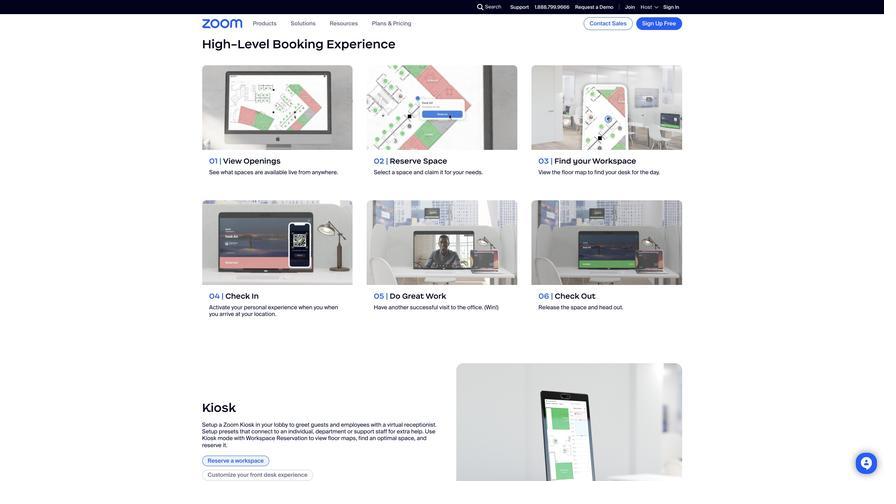 Task type: describe. For each thing, give the bounding box(es) containing it.
contact sales
[[590, 20, 627, 27]]

search image
[[477, 4, 483, 10]]

arrive
[[220, 311, 234, 318]]

day.
[[650, 169, 660, 176]]

solutions button
[[291, 20, 316, 27]]

check for check out
[[555, 292, 579, 301]]

03
[[539, 156, 549, 166]]

| for view openings
[[219, 156, 222, 166]]

out
[[581, 292, 596, 301]]

needs.
[[465, 169, 483, 176]]

products
[[253, 20, 277, 27]]

2 when from the left
[[324, 304, 338, 311]]

sales
[[612, 20, 627, 27]]

guests
[[311, 422, 329, 429]]

your inside the 02 | reserve space select a space and claim it for your needs.
[[453, 169, 464, 176]]

view inside 01 | view openings see what spaces are available live from anywhere.
[[223, 156, 242, 166]]

presets
[[219, 428, 239, 436]]

06 | check out release the space and head out.
[[539, 292, 623, 311]]

01 | view openings see what spaces are available live from anywhere.
[[209, 156, 338, 176]]

do
[[390, 292, 400, 301]]

another
[[389, 304, 409, 311]]

sign for sign in
[[664, 4, 674, 10]]

up
[[655, 20, 663, 27]]

the left day.
[[640, 169, 649, 176]]

select
[[374, 169, 390, 176]]

plans & pricing
[[372, 20, 412, 27]]

your right at
[[242, 311, 253, 318]]

04 | check in activate your personal experience when you when you arrive at your location.
[[209, 292, 338, 318]]

in
[[256, 422, 260, 429]]

experience inside customize your front desk experience button
[[278, 472, 308, 479]]

setup a zoom kiosk in your lobby to greet guests and employees with a virtual receptionist. setup presets that connect to an individual, department or support staff for extra help. use kiosk mode with workspace reservation to view floor maps, find an optimal space, and reserve it.
[[202, 422, 437, 449]]

out.
[[614, 304, 623, 311]]

head
[[599, 304, 612, 311]]

reserve
[[202, 442, 222, 449]]

zoom logo image
[[202, 19, 242, 28]]

free
[[664, 20, 676, 27]]

connect
[[251, 428, 273, 436]]

extra
[[397, 428, 410, 436]]

reserve inside button
[[208, 457, 229, 465]]

and down receptionist.
[[417, 435, 427, 442]]

resources button
[[330, 20, 358, 27]]

to right connect
[[274, 428, 279, 436]]

live
[[289, 169, 297, 176]]

what
[[221, 169, 233, 176]]

find inside "setup a zoom kiosk in your lobby to greet guests and employees with a virtual receptionist. setup presets that connect to an individual, department or support staff for extra help. use kiosk mode with workspace reservation to view floor maps, find an optimal space, and reserve it."
[[359, 435, 368, 442]]

1 vertical spatial kiosk
[[240, 422, 254, 429]]

1 setup from the top
[[202, 422, 218, 429]]

to inside 05 | do great work have another successful visit to the office. (win!)
[[451, 304, 456, 311]]

workspace inside "setup a zoom kiosk in your lobby to greet guests and employees with a virtual receptionist. setup presets that connect to an individual, department or support staff for extra help. use kiosk mode with workspace reservation to view floor maps, find an optimal space, and reserve it."
[[246, 435, 275, 442]]

checked out screens on the computer image
[[532, 200, 682, 285]]

optimal
[[377, 435, 397, 442]]

a inside the 02 | reserve space select a space and claim it for your needs.
[[392, 169, 395, 176]]

search
[[485, 4, 501, 10]]

a for request a demo
[[596, 4, 599, 10]]

visit
[[439, 304, 450, 311]]

the down find
[[552, 169, 561, 176]]

space,
[[398, 435, 416, 442]]

02 | reserve space select a space and claim it for your needs.
[[374, 156, 483, 176]]

&
[[388, 20, 392, 27]]

claim
[[425, 169, 439, 176]]

work
[[426, 292, 446, 301]]

mode
[[218, 435, 233, 442]]

solutions
[[291, 20, 316, 27]]

customize
[[208, 472, 236, 479]]

anywhere.
[[312, 169, 338, 176]]

sign in link
[[664, 4, 679, 10]]

2 setup from the top
[[202, 428, 218, 436]]

or
[[347, 428, 353, 436]]

scanning a qr code on the computer image
[[202, 200, 353, 285]]

release
[[539, 304, 560, 311]]

man on the computer screen image
[[367, 200, 517, 285]]

high-
[[202, 37, 237, 52]]

| for do great work
[[386, 292, 388, 301]]

0 vertical spatial kiosk
[[202, 400, 236, 416]]

reservation
[[277, 435, 308, 442]]

receptionist.
[[404, 422, 437, 429]]

1 horizontal spatial with
[[371, 422, 381, 429]]

space for check
[[571, 304, 587, 311]]

04
[[209, 292, 220, 301]]

great
[[402, 292, 424, 301]]

02
[[374, 156, 384, 166]]

activate
[[209, 304, 230, 311]]

| for check out
[[551, 292, 553, 301]]

find inside 03 | find your workspace view the floor map to find your desk for the day.
[[595, 169, 604, 176]]

zoom
[[223, 422, 239, 429]]

floor inside 03 | find your workspace view the floor map to find your desk for the day.
[[562, 169, 574, 176]]

reserve a workspace
[[208, 457, 264, 465]]

01
[[209, 156, 218, 166]]

for inside "setup a zoom kiosk in your lobby to greet guests and employees with a virtual receptionist. setup presets that connect to an individual, department or support staff for extra help. use kiosk mode with workspace reservation to view floor maps, find an optimal space, and reserve it."
[[389, 428, 395, 436]]

booking
[[273, 37, 324, 52]]

experience
[[327, 37, 396, 52]]

a for setup a zoom kiosk in your lobby to greet guests and employees with a virtual receptionist. setup presets that connect to an individual, department or support staff for extra help. use kiosk mode with workspace reservation to view floor maps, find an optimal space, and reserve it.
[[219, 422, 222, 429]]

1.888.799.9666
[[535, 4, 570, 10]]

openings
[[244, 156, 281, 166]]



Task type: locate. For each thing, give the bounding box(es) containing it.
sign up the free on the right
[[664, 4, 674, 10]]

desk inside 03 | find your workspace view the floor map to find your desk for the day.
[[618, 169, 631, 176]]

1 horizontal spatial reserve
[[390, 156, 421, 166]]

check
[[225, 292, 250, 301], [555, 292, 579, 301]]

1 vertical spatial view
[[539, 169, 551, 176]]

at
[[235, 311, 240, 318]]

0 horizontal spatial floor
[[328, 435, 340, 442]]

1 horizontal spatial view
[[539, 169, 551, 176]]

when
[[299, 304, 313, 311], [324, 304, 338, 311]]

0 vertical spatial reserve
[[390, 156, 421, 166]]

reserve inside the 02 | reserve space select a space and claim it for your needs.
[[390, 156, 421, 166]]

greet
[[296, 422, 310, 429]]

| inside 05 | do great work have another successful visit to the office. (win!)
[[386, 292, 388, 301]]

space down out
[[571, 304, 587, 311]]

personal
[[244, 304, 267, 311]]

it
[[440, 169, 443, 176]]

contact
[[590, 20, 611, 27]]

your
[[573, 156, 591, 166], [453, 169, 464, 176], [606, 169, 617, 176], [231, 304, 243, 311], [242, 311, 253, 318], [262, 422, 273, 429], [237, 472, 249, 479]]

map
[[575, 169, 587, 176]]

with up the optimal
[[371, 422, 381, 429]]

0 horizontal spatial reserve
[[208, 457, 229, 465]]

support link
[[511, 4, 529, 10]]

|
[[219, 156, 222, 166], [386, 156, 388, 166], [551, 156, 553, 166], [222, 292, 224, 301], [386, 292, 388, 301], [551, 292, 553, 301]]

the left office.
[[458, 304, 466, 311]]

and right guests
[[330, 422, 340, 429]]

0 vertical spatial view
[[223, 156, 242, 166]]

floor right "view"
[[328, 435, 340, 442]]

an left "individual,"
[[281, 428, 287, 436]]

individual,
[[288, 428, 314, 436]]

0 vertical spatial experience
[[268, 304, 297, 311]]

your inside "setup a zoom kiosk in your lobby to greet guests and employees with a virtual receptionist. setup presets that connect to an individual, department or support staff for extra help. use kiosk mode with workspace reservation to view floor maps, find an optimal space, and reserve it."
[[262, 422, 273, 429]]

desk right front
[[264, 472, 277, 479]]

workspace
[[235, 457, 264, 465]]

floor down find
[[562, 169, 574, 176]]

1 horizontal spatial check
[[555, 292, 579, 301]]

in up the free on the right
[[675, 4, 679, 10]]

reserve up "customize"
[[208, 457, 229, 465]]

the inside 06 | check out release the space and head out.
[[561, 304, 569, 311]]

for left day.
[[632, 169, 639, 176]]

0 horizontal spatial when
[[299, 304, 313, 311]]

use
[[425, 428, 435, 436]]

a left virtual
[[383, 422, 386, 429]]

1 horizontal spatial desk
[[618, 169, 631, 176]]

a for reserve a workspace
[[231, 457, 234, 465]]

reserve up select
[[390, 156, 421, 166]]

1 when from the left
[[299, 304, 313, 311]]

kiosk up zoom
[[202, 400, 236, 416]]

0 horizontal spatial in
[[252, 292, 259, 301]]

host
[[641, 4, 652, 10]]

0 vertical spatial space
[[396, 169, 412, 176]]

an left the optimal
[[370, 435, 376, 442]]

floor plans on a computer screen image
[[202, 65, 353, 150]]

the inside 05 | do great work have another successful visit to the office. (win!)
[[458, 304, 466, 311]]

1 vertical spatial with
[[234, 435, 245, 442]]

1 vertical spatial in
[[252, 292, 259, 301]]

0 horizontal spatial with
[[234, 435, 245, 442]]

a inside button
[[231, 457, 234, 465]]

experience inside 04 | check in activate your personal experience when you when you arrive at your location.
[[268, 304, 297, 311]]

view down 03
[[539, 169, 551, 176]]

check up release
[[555, 292, 579, 301]]

view
[[223, 156, 242, 166], [539, 169, 551, 176]]

department
[[316, 428, 346, 436]]

that
[[240, 428, 250, 436]]

06
[[539, 292, 549, 301]]

kiosk element
[[202, 364, 682, 481]]

a left workspace at the bottom
[[231, 457, 234, 465]]

to inside 03 | find your workspace view the floor map to find your desk for the day.
[[588, 169, 593, 176]]

a left zoom
[[219, 422, 222, 429]]

1 horizontal spatial for
[[445, 169, 452, 176]]

the
[[552, 169, 561, 176], [640, 169, 649, 176], [458, 304, 466, 311], [561, 304, 569, 311]]

support
[[354, 428, 374, 436]]

to right visit
[[451, 304, 456, 311]]

demo
[[600, 4, 614, 10]]

1.888.799.9666 link
[[535, 4, 570, 10]]

and inside the 02 | reserve space select a space and claim it for your needs.
[[414, 169, 423, 176]]

space
[[396, 169, 412, 176], [571, 304, 587, 311]]

1 vertical spatial experience
[[278, 472, 308, 479]]

view inside 03 | find your workspace view the floor map to find your desk for the day.
[[539, 169, 551, 176]]

0 horizontal spatial desk
[[264, 472, 277, 479]]

help.
[[411, 428, 424, 436]]

view up what in the left of the page
[[223, 156, 242, 166]]

kiosk left in
[[240, 422, 254, 429]]

| inside 06 | check out release the space and head out.
[[551, 292, 553, 301]]

1 horizontal spatial you
[[314, 304, 323, 311]]

space inside the 02 | reserve space select a space and claim it for your needs.
[[396, 169, 412, 176]]

request
[[575, 4, 595, 10]]

1 horizontal spatial floor
[[562, 169, 574, 176]]

join
[[625, 4, 635, 10]]

request a demo link
[[575, 4, 614, 10]]

| right the 04
[[222, 292, 224, 301]]

0 horizontal spatial check
[[225, 292, 250, 301]]

from
[[299, 169, 311, 176]]

floor plan on a mobile device image
[[532, 65, 682, 150]]

to right map
[[588, 169, 593, 176]]

0 horizontal spatial workspace
[[246, 435, 275, 442]]

and
[[414, 169, 423, 176], [588, 304, 598, 311], [330, 422, 340, 429], [417, 435, 427, 442]]

0 vertical spatial sign
[[664, 4, 674, 10]]

host button
[[641, 4, 658, 10]]

0 vertical spatial find
[[595, 169, 604, 176]]

check for check in
[[225, 292, 250, 301]]

search image
[[477, 4, 483, 10]]

03 | find your workspace view the floor map to find your desk for the day.
[[539, 156, 660, 176]]

for right it
[[445, 169, 452, 176]]

0 horizontal spatial sign
[[642, 20, 654, 27]]

| right 05
[[386, 292, 388, 301]]

desk left day.
[[618, 169, 631, 176]]

| for check in
[[222, 292, 224, 301]]

products button
[[253, 20, 277, 27]]

check inside 06 | check out release the space and head out.
[[555, 292, 579, 301]]

your right map
[[606, 169, 617, 176]]

to left greet
[[289, 422, 295, 429]]

staff
[[376, 428, 387, 436]]

for inside the 02 | reserve space select a space and claim it for your needs.
[[445, 169, 452, 176]]

front
[[250, 472, 263, 479]]

1 vertical spatial floor
[[328, 435, 340, 442]]

and down out
[[588, 304, 598, 311]]

0 vertical spatial desk
[[618, 169, 631, 176]]

desk inside button
[[264, 472, 277, 479]]

sign left up
[[642, 20, 654, 27]]

| inside 01 | view openings see what spaces are available live from anywhere.
[[219, 156, 222, 166]]

1 vertical spatial workspace
[[246, 435, 275, 442]]

your up map
[[573, 156, 591, 166]]

spaces
[[234, 169, 253, 176]]

plans & pricing link
[[372, 20, 412, 27]]

| right 06
[[551, 292, 553, 301]]

check up at
[[225, 292, 250, 301]]

2 vertical spatial kiosk
[[202, 435, 216, 442]]

a right select
[[392, 169, 395, 176]]

| right 03
[[551, 156, 553, 166]]

customize your front desk experience
[[208, 472, 308, 479]]

0 horizontal spatial an
[[281, 428, 287, 436]]

| for reserve space
[[386, 156, 388, 166]]

1 horizontal spatial when
[[324, 304, 338, 311]]

0 horizontal spatial you
[[209, 311, 218, 318]]

kiosk left mode
[[202, 435, 216, 442]]

space right select
[[396, 169, 412, 176]]

0 vertical spatial workspace
[[592, 156, 636, 166]]

your left front
[[237, 472, 249, 479]]

for inside 03 | find your workspace view the floor map to find your desk for the day.
[[632, 169, 639, 176]]

0 vertical spatial floor
[[562, 169, 574, 176]]

| inside 03 | find your workspace view the floor map to find your desk for the day.
[[551, 156, 553, 166]]

request a demo
[[575, 4, 614, 10]]

reserving a desk on the computer image
[[367, 65, 517, 150]]

0 horizontal spatial space
[[396, 169, 412, 176]]

join link
[[625, 4, 635, 10]]

1 vertical spatial reserve
[[208, 457, 229, 465]]

1 vertical spatial desk
[[264, 472, 277, 479]]

in inside 04 | check in activate your personal experience when you when you arrive at your location.
[[252, 292, 259, 301]]

the right release
[[561, 304, 569, 311]]

setup
[[202, 422, 218, 429], [202, 428, 218, 436]]

sign for sign up free
[[642, 20, 654, 27]]

1 vertical spatial space
[[571, 304, 587, 311]]

resources
[[330, 20, 358, 27]]

for right staff
[[389, 428, 395, 436]]

workspace inside 03 | find your workspace view the floor map to find your desk for the day.
[[592, 156, 636, 166]]

location.
[[254, 311, 276, 318]]

find
[[555, 156, 571, 166]]

find
[[595, 169, 604, 176], [359, 435, 368, 442]]

you
[[314, 304, 323, 311], [209, 311, 218, 318]]

experience
[[268, 304, 297, 311], [278, 472, 308, 479]]

maps,
[[341, 435, 357, 442]]

None search field
[[451, 1, 479, 13]]

check inside 04 | check in activate your personal experience when you when you arrive at your location.
[[225, 292, 250, 301]]

your left needs.
[[453, 169, 464, 176]]

to left "view"
[[309, 435, 314, 442]]

your right the activate
[[231, 304, 243, 311]]

| for find your workspace
[[551, 156, 553, 166]]

it.
[[223, 442, 227, 449]]

with
[[371, 422, 381, 429], [234, 435, 245, 442]]

| right "02"
[[386, 156, 388, 166]]

reserve a workspace button
[[202, 456, 269, 467]]

successful
[[410, 304, 438, 311]]

0 vertical spatial in
[[675, 4, 679, 10]]

2 horizontal spatial for
[[632, 169, 639, 176]]

floor inside "setup a zoom kiosk in your lobby to greet guests and employees with a virtual receptionist. setup presets that connect to an individual, department or support staff for extra help. use kiosk mode with workspace reservation to view floor maps, find an optimal space, and reserve it."
[[328, 435, 340, 442]]

1 horizontal spatial workspace
[[592, 156, 636, 166]]

space for reserve
[[396, 169, 412, 176]]

1 check from the left
[[225, 292, 250, 301]]

level
[[237, 37, 270, 52]]

setup up reserve
[[202, 428, 218, 436]]

1 horizontal spatial in
[[675, 4, 679, 10]]

are
[[255, 169, 263, 176]]

contact sales link
[[584, 17, 633, 30]]

high-level booking experience
[[202, 37, 396, 52]]

0 vertical spatial with
[[371, 422, 381, 429]]

plans
[[372, 20, 387, 27]]

| right 01
[[219, 156, 222, 166]]

setup left presets
[[202, 422, 218, 429]]

and inside 06 | check out release the space and head out.
[[588, 304, 598, 311]]

sign up free link
[[636, 17, 682, 30]]

your inside button
[[237, 472, 249, 479]]

in up personal
[[252, 292, 259, 301]]

your right in
[[262, 422, 273, 429]]

support
[[511, 4, 529, 10]]

digital kiosk image
[[456, 364, 682, 481]]

reserve
[[390, 156, 421, 166], [208, 457, 229, 465]]

1 horizontal spatial an
[[370, 435, 376, 442]]

| inside 04 | check in activate your personal experience when you when you arrive at your location.
[[222, 292, 224, 301]]

1 horizontal spatial space
[[571, 304, 587, 311]]

0 horizontal spatial for
[[389, 428, 395, 436]]

office.
[[467, 304, 483, 311]]

a left demo
[[596, 4, 599, 10]]

05 | do great work have another successful visit to the office. (win!)
[[374, 292, 499, 311]]

virtual
[[387, 422, 403, 429]]

1 horizontal spatial sign
[[664, 4, 674, 10]]

1 horizontal spatial find
[[595, 169, 604, 176]]

space inside 06 | check out release the space and head out.
[[571, 304, 587, 311]]

with right mode
[[234, 435, 245, 442]]

0 horizontal spatial find
[[359, 435, 368, 442]]

find right map
[[595, 169, 604, 176]]

0 horizontal spatial view
[[223, 156, 242, 166]]

2 check from the left
[[555, 292, 579, 301]]

sign up free
[[642, 20, 676, 27]]

workspace
[[592, 156, 636, 166], [246, 435, 275, 442]]

| inside the 02 | reserve space select a space and claim it for your needs.
[[386, 156, 388, 166]]

1 vertical spatial find
[[359, 435, 368, 442]]

have
[[374, 304, 387, 311]]

and left the claim
[[414, 169, 423, 176]]

1 vertical spatial sign
[[642, 20, 654, 27]]

employees
[[341, 422, 370, 429]]

05
[[374, 292, 384, 301]]

find right maps,
[[359, 435, 368, 442]]

in
[[675, 4, 679, 10], [252, 292, 259, 301]]



Task type: vqa. For each thing, say whether or not it's contained in the screenshot.
ADDITIONAL INFORMATION RELATED TO YOUR BUSINESS NEEDS (OPTIONAL)
no



